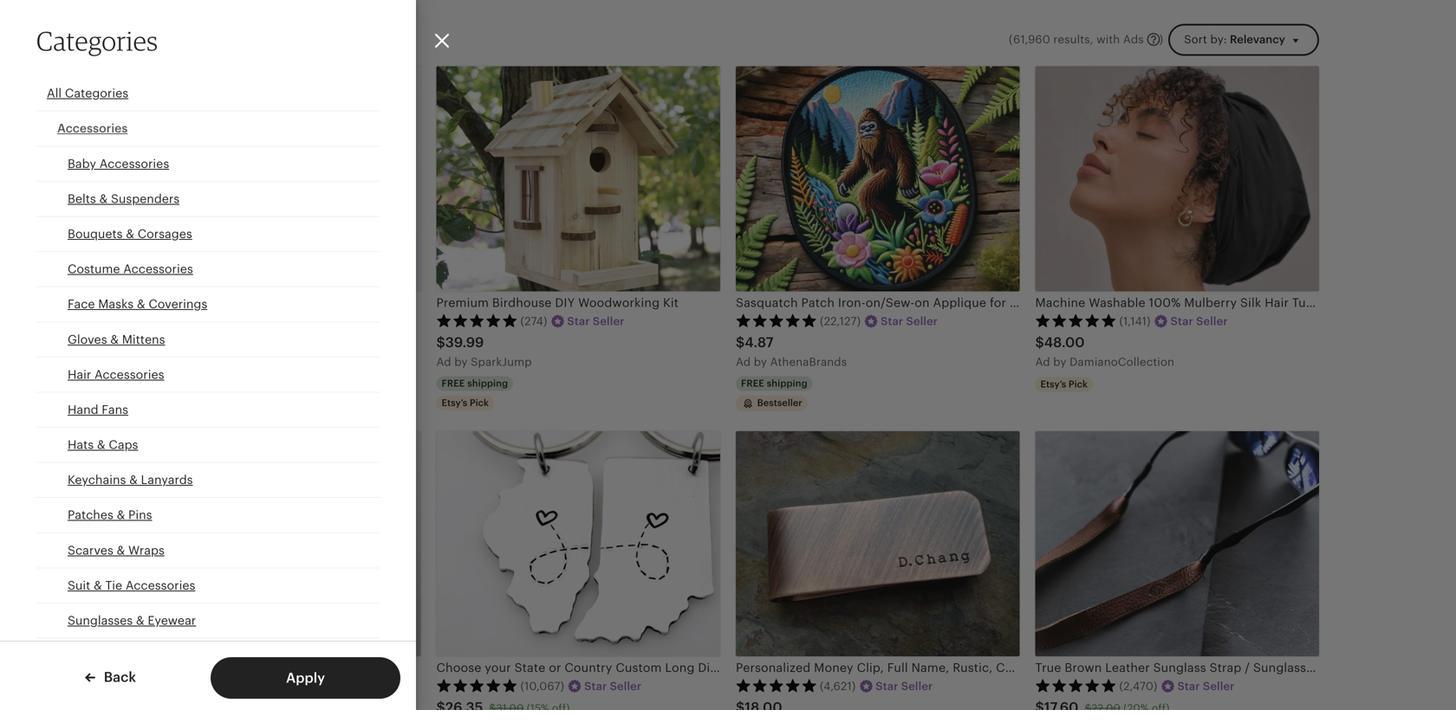 Task type: describe. For each thing, give the bounding box(es) containing it.
etsy's pick
[[1041, 379, 1088, 390]]

star seller for (22,127)
[[881, 315, 938, 328]]

woodworking
[[578, 296, 660, 310]]

distance
[[698, 662, 750, 675]]

star for (22,127)
[[881, 315, 904, 328]]

bestseller
[[757, 398, 803, 409]]

hair accessories
[[68, 368, 164, 382]]

star seller for (2,470)
[[1178, 680, 1235, 693]]

machine washable 100% mulberry silk hair turban for sleeping image
[[1036, 66, 1319, 292]]

(11,673)
[[221, 315, 261, 328]]

0 vertical spatial pick
[[1069, 379, 1088, 390]]

)
[[1160, 33, 1164, 46]]

y for 11.69
[[162, 356, 168, 369]]

b for 11.69
[[155, 356, 162, 369]]

scarf
[[373, 662, 413, 675]]

a for 48.00
[[1036, 356, 1043, 369]]

kit
[[663, 296, 679, 310]]

for
[[1337, 296, 1356, 310]]

accessories inside umbrellas & rain accessories button
[[169, 649, 239, 663]]

athenabrands
[[770, 356, 847, 369]]

d for 39.99
[[444, 356, 451, 369]]

umbrellas
[[68, 649, 126, 663]]

star for (11,673)
[[281, 315, 304, 328]]

tie
[[105, 579, 122, 593]]

a for 39.99
[[437, 356, 444, 369]]

scarves & wraps
[[68, 544, 165, 558]]

choose your state or country custom long distance keychain set
[[437, 662, 829, 675]]

your
[[485, 662, 511, 675]]

costume accessories button
[[36, 252, 380, 288]]

$ for 39.99
[[437, 335, 445, 351]]

sunglasses
[[68, 614, 133, 628]]

costume
[[68, 262, 120, 276]]

$ for 11.69
[[137, 335, 146, 351]]

61,960
[[1013, 33, 1051, 46]]

umbrellas & rain accessories button
[[36, 639, 380, 675]]

star seller for (4,621)
[[876, 680, 933, 693]]

all categories
[[47, 86, 128, 100]]

face masks & coverings
[[68, 298, 207, 311]]

star seller for (274)
[[567, 315, 625, 328]]

or
[[549, 662, 561, 675]]

hats & caps button
[[36, 428, 380, 463]]

ads
[[1123, 33, 1144, 46]]

cowl
[[270, 662, 300, 675]]

masks
[[98, 298, 134, 311]]

apply
[[286, 671, 325, 687]]

keychains & lanyards button
[[36, 463, 380, 499]]

hats & caps
[[68, 438, 138, 452]]

theruffledpig
[[171, 356, 248, 369]]

set
[[810, 662, 829, 675]]

b for 4.87
[[754, 356, 761, 369]]

with
[[1097, 33, 1120, 46]]

$ 39.99 a d b y sparkjump
[[437, 335, 532, 369]]

& for corsages
[[126, 227, 134, 241]]

seller for (10,067)
[[610, 680, 642, 693]]

scarf,
[[181, 662, 216, 675]]

premium
[[437, 296, 489, 310]]

a for 4.87
[[736, 356, 744, 369]]

scarves & wraps button
[[36, 534, 380, 569]]

( 61,960 results,
[[1009, 33, 1094, 46]]

accessories button
[[36, 112, 380, 147]]

suspenders
[[111, 192, 180, 206]]

0 vertical spatial categories
[[36, 25, 158, 57]]

free for free shipping
[[741, 378, 765, 389]]

(4,621)
[[820, 680, 856, 693]]

hair inside hair accessories button
[[68, 368, 91, 382]]

pick inside free shipping etsy's pick
[[470, 398, 489, 409]]

long
[[665, 662, 695, 675]]

& for eyewear
[[136, 614, 144, 628]]

country
[[565, 662, 613, 675]]

true brown leather sunglass strap / sunglass retainer / eyewear retainers / full grain leather / monogrammed image
[[1036, 432, 1319, 657]]

sunglasses & eyewear
[[68, 614, 196, 628]]

(274)
[[521, 315, 547, 328]]

(22,127)
[[820, 315, 861, 328]]

keychains & lanyards
[[68, 473, 193, 487]]

back
[[100, 670, 136, 686]]

state
[[515, 662, 546, 675]]

face masks & coverings button
[[36, 288, 380, 323]]

seller for (2,470)
[[1203, 680, 1235, 693]]

rain
[[141, 649, 166, 663]]

search filters dialog
[[0, 0, 1456, 711]]

$ 11.69 a d b y theruffledpig
[[137, 335, 248, 369]]

corsages
[[138, 227, 192, 241]]

caps
[[109, 438, 138, 452]]

b for 39.99
[[454, 356, 462, 369]]

5 out of 5 stars image for (11,673)
[[137, 314, 218, 328]]

sunglasses & eyewear button
[[36, 604, 380, 639]]

& for rain
[[129, 649, 138, 663]]

5 out of 5 stars image inside infinity scarf, crochet cowl -- le fleur scarf link
[[137, 679, 218, 693]]

5 out of 5 stars image for (10,067)
[[437, 679, 518, 693]]

(1,141)
[[1120, 315, 1151, 328]]

damianocollection
[[1070, 356, 1175, 369]]

results,
[[1054, 33, 1094, 46]]

baby accessories button
[[36, 147, 380, 182]]

fans
[[102, 403, 128, 417]]

premium birdhouse diy woodworking kit
[[437, 296, 679, 310]]

umbrellas & rain accessories
[[68, 649, 239, 663]]

crochet
[[219, 662, 267, 675]]

apply button
[[211, 658, 401, 700]]

seller for (4,621)
[[901, 680, 933, 693]]

patches & pins button
[[36, 499, 380, 534]]

pins
[[128, 509, 152, 523]]

belts
[[68, 192, 96, 206]]

star for (1,141)
[[1171, 315, 1194, 328]]

infinity scarf, crochet cowl -- le fleur scarf image
[[137, 432, 421, 657]]

$ 4.87 a d b y athenabrands
[[736, 335, 847, 369]]

& for caps
[[97, 438, 105, 452]]

y for 48.00
[[1061, 356, 1067, 369]]

infinity scarf, crochet cowl -- le fleur scarf
[[137, 662, 413, 675]]

& for pins
[[117, 509, 125, 523]]

turban
[[1293, 296, 1333, 310]]

5 out of 5 stars image for (4,621)
[[736, 679, 818, 693]]

hats
[[68, 438, 94, 452]]

personalized money clip, full name, rustic, custom copper wallet clip, graduation gift for him, christmas present, birthday gift, antiqued image
[[736, 432, 1020, 657]]

coverings
[[149, 298, 207, 311]]

star for (2,470)
[[1178, 680, 1200, 693]]



Task type: locate. For each thing, give the bounding box(es) containing it.
& left corsages
[[126, 227, 134, 241]]

hand
[[68, 403, 98, 417]]

5 out of 5 stars image for (2,470)
[[1036, 679, 1117, 693]]

sasquatch patch iron-on/sew-on applique for clothing jacket vest jeans backpack, nature outdoor cryptid badge, bigfoot myth, creature legend image
[[736, 66, 1020, 292]]

seller down woodworking
[[593, 315, 625, 328]]

d down 48.00
[[1043, 356, 1050, 369]]

belts & suspenders
[[68, 192, 180, 206]]

with ads
[[1097, 33, 1144, 46]]

pick down sparkjump
[[470, 398, 489, 409]]

all categories button
[[36, 76, 380, 112]]

eyewear
[[148, 614, 196, 628]]

b inside $ 4.87 a d b y athenabrands
[[754, 356, 761, 369]]

star for (274)
[[567, 315, 590, 328]]

& for wraps
[[117, 544, 125, 558]]

b for 48.00
[[1054, 356, 1061, 369]]

seller right (2,470) at bottom right
[[1203, 680, 1235, 693]]

suit & tie accessories
[[68, 579, 195, 593]]

b inside $ 48.00 a d b y damianocollection
[[1054, 356, 1061, 369]]

star for (4,621)
[[876, 680, 899, 693]]

2 b from the left
[[454, 356, 462, 369]]

b inside $ 11.69 a d b y theruffledpig
[[155, 356, 162, 369]]

$ inside $ 48.00 a d b y damianocollection
[[1036, 335, 1044, 351]]

accessories down gloves & mittens
[[94, 368, 164, 382]]

1 shipping from the left
[[467, 378, 508, 389]]

& left rain
[[129, 649, 138, 663]]

5 out of 5 stars image down keychain
[[736, 679, 818, 693]]

$ inside $ 11.69 a d b y theruffledpig
[[137, 335, 146, 351]]

4.87
[[745, 335, 774, 351]]

seller down mulberry
[[1196, 315, 1228, 328]]

y inside $ 39.99 a d b y sparkjump
[[462, 356, 468, 369]]

etsy's down $ 39.99 a d b y sparkjump
[[442, 398, 467, 409]]

y down 48.00
[[1061, 356, 1067, 369]]

machine washable 100% mulberry silk hair turban for sleeping
[[1036, 296, 1411, 310]]

star down 100% at the right top of page
[[1171, 315, 1194, 328]]

star seller down mulberry
[[1171, 315, 1228, 328]]

y inside $ 48.00 a d b y damianocollection
[[1061, 356, 1067, 369]]

star seller right (22,127)
[[881, 315, 938, 328]]

seller right (4,621)
[[901, 680, 933, 693]]

categories up all categories
[[36, 25, 158, 57]]

& right belts
[[99, 192, 108, 206]]

(10,067)
[[521, 680, 564, 693]]

5 out of 5 stars image
[[137, 314, 218, 328], [437, 314, 518, 328], [736, 314, 818, 328], [1036, 314, 1117, 328], [137, 679, 218, 693], [437, 679, 518, 693], [736, 679, 818, 693], [1036, 679, 1117, 693]]

& for mittens
[[110, 333, 119, 347]]

1 horizontal spatial shipping
[[767, 378, 808, 389]]

d for 11.69
[[145, 356, 152, 369]]

$ for 4.87
[[736, 335, 745, 351]]

0 horizontal spatial shipping
[[467, 378, 508, 389]]

1 horizontal spatial free
[[741, 378, 765, 389]]

a up free shipping
[[736, 356, 744, 369]]

a for 11.69
[[137, 356, 145, 369]]

1 $ from the left
[[137, 335, 146, 351]]

sleeping
[[1359, 296, 1411, 310]]

shipping for free shipping etsy's pick
[[467, 378, 508, 389]]

hand fans
[[68, 403, 128, 417]]

d inside $ 39.99 a d b y sparkjump
[[444, 356, 451, 369]]

star seller down choose your state or country custom long distance keychain set
[[584, 680, 642, 693]]

3 y from the left
[[761, 356, 767, 369]]

d down 39.99
[[444, 356, 451, 369]]

4 y from the left
[[1061, 356, 1067, 369]]

sparkjump
[[471, 356, 532, 369]]

1 - from the left
[[303, 662, 307, 675]]

free for free shipping etsy's pick
[[442, 378, 465, 389]]

$ inside $ 4.87 a d b y athenabrands
[[736, 335, 745, 351]]

a up free shipping etsy's pick
[[437, 356, 444, 369]]

y for 39.99
[[462, 356, 468, 369]]

4 $ from the left
[[1036, 335, 1044, 351]]

d inside $ 4.87 a d b y athenabrands
[[744, 356, 751, 369]]

2 d from the left
[[444, 356, 451, 369]]

infinity
[[137, 662, 178, 675]]

infinity scarf, crochet cowl -- le fleur scarf link
[[137, 432, 421, 711]]

mittens
[[122, 333, 165, 347]]

star down 'diy'
[[567, 315, 590, 328]]

3 $ from the left
[[736, 335, 745, 351]]

d for 48.00
[[1043, 356, 1050, 369]]

mulberry
[[1184, 296, 1237, 310]]

2 a from the left
[[437, 356, 444, 369]]

3 a from the left
[[736, 356, 744, 369]]

$ down premium
[[437, 335, 445, 351]]

hair
[[1265, 296, 1289, 310], [68, 368, 91, 382]]

star down country on the left bottom
[[584, 680, 607, 693]]

0 vertical spatial hair
[[1265, 296, 1289, 310]]

accessories up eyewear
[[126, 579, 195, 593]]

accessories inside suit & tie accessories button
[[126, 579, 195, 593]]

star right (4,621)
[[876, 680, 899, 693]]

y inside $ 4.87 a d b y athenabrands
[[761, 356, 767, 369]]

y for 4.87
[[761, 356, 767, 369]]

& inside button
[[129, 649, 138, 663]]

accessories inside baby accessories button
[[99, 157, 169, 171]]

b inside $ 39.99 a d b y sparkjump
[[454, 356, 462, 369]]

$ up free shipping
[[736, 335, 745, 351]]

5 out of 5 stars image for (22,127)
[[736, 314, 818, 328]]

& for lanyards
[[129, 473, 138, 487]]

1 vertical spatial pick
[[470, 398, 489, 409]]

le
[[315, 662, 329, 675]]

face
[[68, 298, 95, 311]]

costume accessories
[[68, 262, 193, 276]]

1 vertical spatial categories
[[65, 86, 128, 100]]

choose
[[437, 662, 482, 675]]

39.99
[[445, 335, 484, 351]]

star seller right (4,621)
[[876, 680, 933, 693]]

& left tie
[[94, 579, 102, 593]]

shipping up bestseller
[[767, 378, 808, 389]]

star right (22,127)
[[881, 315, 904, 328]]

accessories inside hair accessories button
[[94, 368, 164, 382]]

accessories inside costume accessories "button"
[[123, 262, 193, 276]]

d down 4.87
[[744, 356, 751, 369]]

scarves
[[68, 544, 113, 558]]

accessories down corsages
[[123, 262, 193, 276]]

4 a from the left
[[1036, 356, 1043, 369]]

patches
[[68, 509, 113, 523]]

hair right the silk
[[1265, 296, 1289, 310]]

bouquets & corsages
[[68, 227, 192, 241]]

star seller
[[281, 315, 338, 328], [567, 315, 625, 328], [881, 315, 938, 328], [1171, 315, 1228, 328], [584, 680, 642, 693], [876, 680, 933, 693], [1178, 680, 1235, 693]]

& inside button
[[129, 473, 138, 487]]

& left lanyards
[[129, 473, 138, 487]]

star seller for (1,141)
[[1171, 315, 1228, 328]]

d for 4.87
[[744, 356, 751, 369]]

categories inside button
[[65, 86, 128, 100]]

(2,470)
[[1120, 680, 1158, 693]]

bouquets & corsages button
[[36, 217, 380, 252]]

silk
[[1241, 296, 1262, 310]]

2 y from the left
[[462, 356, 468, 369]]

& left pins
[[117, 509, 125, 523]]

$
[[137, 335, 146, 351], [437, 335, 445, 351], [736, 335, 745, 351], [1036, 335, 1044, 351]]

a down mittens
[[137, 356, 145, 369]]

a inside $ 48.00 a d b y damianocollection
[[1036, 356, 1043, 369]]

a inside $ 11.69 a d b y theruffledpig
[[137, 356, 145, 369]]

5 out of 5 stars image down infinity
[[137, 679, 218, 693]]

star seller right (11,673)
[[281, 315, 338, 328]]

strawberry retractable badge reel, rn id holder, glitter nurse key card, spring time, summer fun, medical gift, fruit accessories, dietician image
[[137, 66, 421, 292]]

star right (2,470) at bottom right
[[1178, 680, 1200, 693]]

& right masks at the left top of page
[[137, 298, 145, 311]]

belts & suspenders button
[[36, 182, 380, 217]]

accessories
[[57, 122, 128, 135], [99, 157, 169, 171], [123, 262, 193, 276], [94, 368, 164, 382], [126, 579, 195, 593], [169, 649, 239, 663]]

etsy's inside free shipping etsy's pick
[[442, 398, 467, 409]]

free shipping etsy's pick
[[442, 378, 508, 409]]

accessories inside accessories button
[[57, 122, 128, 135]]

y inside $ 11.69 a d b y theruffledpig
[[162, 356, 168, 369]]

free inside free shipping etsy's pick
[[442, 378, 465, 389]]

free
[[442, 378, 465, 389], [741, 378, 765, 389]]

$ 48.00 a d b y damianocollection
[[1036, 335, 1175, 369]]

custom
[[616, 662, 662, 675]]

a up etsy's pick
[[1036, 356, 1043, 369]]

y down 11.69 on the left of the page
[[162, 356, 168, 369]]

seller for (1,141)
[[1196, 315, 1228, 328]]

back link
[[85, 668, 136, 688]]

a inside $ 4.87 a d b y athenabrands
[[736, 356, 744, 369]]

d down mittens
[[145, 356, 152, 369]]

seller for (11,673)
[[307, 315, 338, 328]]

1 horizontal spatial pick
[[1069, 379, 1088, 390]]

0 horizontal spatial etsy's
[[442, 398, 467, 409]]

washable
[[1089, 296, 1146, 310]]

suit
[[68, 579, 90, 593]]

star seller right (2,470) at bottom right
[[1178, 680, 1235, 693]]

& right the hats
[[97, 438, 105, 452]]

patches & pins
[[68, 509, 152, 523]]

b down 39.99
[[454, 356, 462, 369]]

choose your state or country custom long distance keychain set image
[[437, 432, 720, 657]]

11.69
[[146, 335, 179, 351]]

d inside $ 11.69 a d b y theruffledpig
[[145, 356, 152, 369]]

star for (10,067)
[[584, 680, 607, 693]]

a inside $ 39.99 a d b y sparkjump
[[437, 356, 444, 369]]

4 b from the left
[[1054, 356, 1061, 369]]

1 y from the left
[[162, 356, 168, 369]]

shipping down sparkjump
[[467, 378, 508, 389]]

1 horizontal spatial etsy's
[[1041, 379, 1067, 390]]

b down 48.00
[[1054, 356, 1061, 369]]

b down 4.87
[[754, 356, 761, 369]]

accessories down sunglasses & eyewear button in the bottom of the page
[[169, 649, 239, 663]]

lanyards
[[141, 473, 193, 487]]

2 free from the left
[[741, 378, 765, 389]]

fleur
[[332, 662, 370, 675]]

accessories down all categories
[[57, 122, 128, 135]]

$ down "machine" at right
[[1036, 335, 1044, 351]]

5 out of 5 stars image up 4.87
[[736, 314, 818, 328]]

y
[[162, 356, 168, 369], [462, 356, 468, 369], [761, 356, 767, 369], [1061, 356, 1067, 369]]

1 vertical spatial etsy's
[[442, 398, 467, 409]]

3 d from the left
[[744, 356, 751, 369]]

seller right (22,127)
[[906, 315, 938, 328]]

pick
[[1069, 379, 1088, 390], [470, 398, 489, 409]]

wraps
[[128, 544, 165, 558]]

premium birdhouse diy woodworking kit image
[[437, 66, 720, 292]]

seller
[[307, 315, 338, 328], [593, 315, 625, 328], [906, 315, 938, 328], [1196, 315, 1228, 328], [610, 680, 642, 693], [901, 680, 933, 693], [1203, 680, 1235, 693]]

& for suspenders
[[99, 192, 108, 206]]

star seller for (10,067)
[[584, 680, 642, 693]]

5 out of 5 stars image down "machine" at right
[[1036, 314, 1117, 328]]

1 b from the left
[[155, 356, 162, 369]]

accessories up belts & suspenders
[[99, 157, 169, 171]]

machine
[[1036, 296, 1086, 310]]

d inside $ 48.00 a d b y damianocollection
[[1043, 356, 1050, 369]]

shipping for free shipping
[[767, 378, 808, 389]]

& for tie
[[94, 579, 102, 593]]

& right gloves at the left top of the page
[[110, 333, 119, 347]]

4 d from the left
[[1043, 356, 1050, 369]]

1 d from the left
[[145, 356, 152, 369]]

star seller down woodworking
[[567, 315, 625, 328]]

diy
[[555, 296, 575, 310]]

star seller for (11,673)
[[281, 315, 338, 328]]

seller right (11,673)
[[307, 315, 338, 328]]

keychains
[[68, 473, 126, 487]]

a
[[137, 356, 145, 369], [437, 356, 444, 369], [736, 356, 744, 369], [1036, 356, 1043, 369]]

pick down $ 48.00 a d b y damianocollection
[[1069, 379, 1088, 390]]

2 $ from the left
[[437, 335, 445, 351]]

$ down face masks & coverings
[[137, 335, 146, 351]]

all
[[47, 86, 62, 100]]

5 out of 5 stars image left (2,470) at bottom right
[[1036, 679, 1117, 693]]

0 horizontal spatial hair
[[68, 368, 91, 382]]

5 out of 5 stars image down premium
[[437, 314, 518, 328]]

seller down choose your state or country custom long distance keychain set
[[610, 680, 642, 693]]

& left wraps
[[117, 544, 125, 558]]

1 a from the left
[[137, 356, 145, 369]]

gloves
[[68, 333, 107, 347]]

y down 39.99
[[462, 356, 468, 369]]

free down 39.99
[[442, 378, 465, 389]]

1 vertical spatial hair
[[68, 368, 91, 382]]

5 out of 5 stars image for (1,141)
[[1036, 314, 1117, 328]]

0 horizontal spatial free
[[442, 378, 465, 389]]

100%
[[1149, 296, 1181, 310]]

1 horizontal spatial hair
[[1265, 296, 1289, 310]]

star right (11,673)
[[281, 315, 304, 328]]

(
[[1009, 33, 1013, 46]]

5 out of 5 stars image for (274)
[[437, 314, 518, 328]]

5 out of 5 stars image down coverings
[[137, 314, 218, 328]]

y down 4.87
[[761, 356, 767, 369]]

baby
[[68, 157, 96, 171]]

categories right the all
[[65, 86, 128, 100]]

$ inside $ 39.99 a d b y sparkjump
[[437, 335, 445, 351]]

0 horizontal spatial pick
[[470, 398, 489, 409]]

shipping inside free shipping etsy's pick
[[467, 378, 508, 389]]

shipping
[[467, 378, 508, 389], [767, 378, 808, 389]]

seller for (274)
[[593, 315, 625, 328]]

2 shipping from the left
[[767, 378, 808, 389]]

$ for 48.00
[[1036, 335, 1044, 351]]

5 out of 5 stars image down 'choose'
[[437, 679, 518, 693]]

bouquets
[[68, 227, 123, 241]]

star
[[281, 315, 304, 328], [567, 315, 590, 328], [881, 315, 904, 328], [1171, 315, 1194, 328], [584, 680, 607, 693], [876, 680, 899, 693], [1178, 680, 1200, 693]]

seller for (22,127)
[[906, 315, 938, 328]]

1 free from the left
[[442, 378, 465, 389]]

baby accessories
[[68, 157, 169, 171]]

b down 11.69 on the left of the page
[[155, 356, 162, 369]]

etsy's down 48.00
[[1041, 379, 1067, 390]]

3 b from the left
[[754, 356, 761, 369]]

0 vertical spatial etsy's
[[1041, 379, 1067, 390]]

birdhouse
[[492, 296, 552, 310]]

2 - from the left
[[307, 662, 312, 675]]

free up bestseller
[[741, 378, 765, 389]]

hair accessories button
[[36, 358, 380, 393]]

& left eyewear
[[136, 614, 144, 628]]

hair up hand
[[68, 368, 91, 382]]



Task type: vqa. For each thing, say whether or not it's contained in the screenshot.
A within the $ 11.69 a d b y TheRuffledPig
yes



